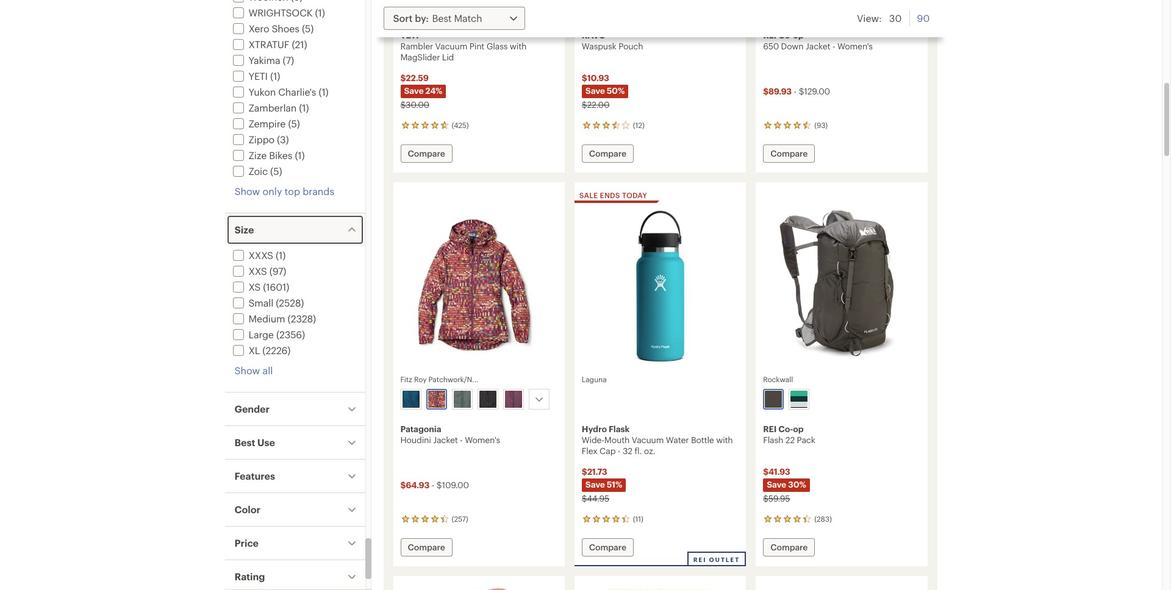Task type: describe. For each thing, give the bounding box(es) containing it.
zippo
[[249, 134, 275, 145]]

(3)
[[277, 134, 289, 145]]

$89.93 - $129.00
[[763, 86, 830, 96]]

sale ends today
[[580, 191, 647, 200]]

water
[[666, 435, 689, 445]]

laguna
[[582, 375, 607, 384]]

- inside hydro flask wide-mouth vacuum water bottle with flex cap - 32 fl. oz.
[[618, 446, 621, 456]]

group up view:
[[763, 0, 912, 1]]

vacuum inside yeti rambler vacuum pint glass with magslider lid
[[435, 41, 468, 51]]

$129.00
[[799, 86, 830, 96]]

(257)
[[452, 515, 468, 524]]

(7)
[[283, 54, 294, 66]]

yakima
[[249, 54, 280, 66]]

22
[[786, 435, 795, 445]]

rated
[[424, 13, 449, 20]]

xero
[[249, 23, 269, 34]]

compare button down (93)
[[763, 145, 815, 163]]

flask
[[609, 424, 630, 434]]

51%
[[607, 480, 622, 490]]

kavu
[[582, 30, 606, 40]]

yeti rambler vacuum pint glass with magslider lid
[[401, 30, 527, 62]]

(1) right charlie's
[[319, 86, 329, 98]]

zize bikes link
[[230, 149, 292, 161]]

xero shoes link
[[230, 23, 299, 34]]

50%
[[607, 85, 625, 96]]

fitz roy patchwork/night plum image
[[428, 391, 445, 408]]

$22.59
[[401, 73, 429, 83]]

night plum image
[[505, 391, 522, 408]]

with inside yeti rambler vacuum pint glass with magslider lid
[[510, 41, 527, 51]]

save for save 51%
[[586, 480, 605, 490]]

size
[[235, 224, 254, 236]]

rockwall image
[[765, 391, 782, 408]]

size button
[[225, 214, 365, 247]]

gender
[[235, 403, 270, 415]]

top
[[405, 13, 421, 20]]

xl link
[[230, 345, 260, 356]]

large
[[249, 329, 274, 340]]

features
[[235, 470, 275, 482]]

patagonia
[[401, 424, 441, 434]]

rei co-op flash 22 pack
[[763, 424, 816, 445]]

bikes
[[269, 149, 292, 161]]

teal lagoon image
[[791, 391, 808, 408]]

gender button
[[225, 393, 365, 426]]

op for 22
[[793, 424, 804, 434]]

best use button
[[225, 427, 365, 459]]

lagom blue image
[[402, 391, 419, 408]]

xxxs (1) xxs (97) xs (1601) small (2528) medium (2328) large (2356) xl (2226)
[[249, 250, 316, 356]]

30
[[889, 12, 902, 24]]

xxxs link
[[230, 250, 273, 261]]

$64.93 - $109.00
[[401, 480, 469, 491]]

show for show only top brands
[[235, 185, 260, 197]]

(21)
[[292, 38, 307, 50]]

bottle
[[691, 435, 714, 445]]

black image
[[479, 391, 496, 408]]

compare inside the compare rei outlet
[[589, 542, 627, 553]]

wrightsock
[[249, 7, 313, 18]]

vacuum inside hydro flask wide-mouth vacuum water bottle with flex cap - 32 fl. oz.
[[632, 435, 664, 445]]

top
[[285, 185, 300, 197]]

patagonia houdini jacket - women's 0 image
[[401, 206, 558, 367]]

best use
[[235, 437, 275, 448]]

compare button up 'ends'
[[582, 145, 634, 163]]

compare button down (257)
[[401, 539, 453, 557]]

- right $89.93
[[794, 86, 797, 96]]

(1) inside xxxs (1) xxs (97) xs (1601) small (2528) medium (2328) large (2356) xl (2226)
[[276, 250, 286, 261]]

$10.93
[[582, 73, 609, 83]]

(93)
[[815, 121, 828, 129]]

- right $64.93
[[432, 480, 435, 491]]

yeti link
[[230, 70, 268, 82]]

$89.93
[[763, 86, 792, 96]]

shoes
[[272, 23, 299, 34]]

yukon charlie's link
[[230, 86, 316, 98]]

large link
[[230, 329, 274, 340]]

rei for rei co-op 650 down jacket - women's
[[763, 30, 777, 40]]

(1) right bikes
[[295, 149, 305, 161]]

features button
[[225, 460, 365, 493]]

(97)
[[270, 265, 286, 277]]

save for save 24%
[[404, 85, 424, 96]]

women's inside rei co-op 650 down jacket - women's
[[838, 41, 873, 51]]

rumpl original puffy blanket - national park 0 image
[[582, 584, 739, 591]]

90 link
[[917, 10, 930, 26]]

small link
[[230, 297, 273, 309]]

roy
[[414, 375, 427, 384]]

show all button
[[235, 364, 273, 378]]

rei co-op 650 down jacket - women's
[[763, 30, 873, 51]]

cap
[[600, 446, 616, 456]]

down
[[781, 41, 804, 51]]

(1) down charlie's
[[299, 102, 309, 113]]

rating button
[[225, 561, 365, 591]]

rockwall
[[763, 375, 793, 384]]

$44.95
[[582, 494, 610, 504]]

brands
[[303, 185, 334, 197]]

with inside hydro flask wide-mouth vacuum water bottle with flex cap - 32 fl. oz.
[[716, 435, 733, 445]]

(1) right wrightsock
[[315, 7, 325, 18]]

waspusk
[[582, 41, 617, 51]]

(425)
[[452, 121, 469, 129]]

zamberlan
[[249, 102, 297, 113]]

price
[[235, 538, 259, 549]]

kavu waspusk pouch
[[582, 30, 643, 51]]

2 horizontal spatial (5)
[[302, 23, 314, 34]]

$21.73
[[582, 467, 607, 477]]

show for show all
[[235, 365, 260, 376]]

save for save 30%
[[767, 480, 787, 490]]



Task type: vqa. For each thing, say whether or not it's contained in the screenshot.


Task type: locate. For each thing, give the bounding box(es) containing it.
rei inside rei co-op flash 22 pack
[[763, 424, 777, 434]]

0 horizontal spatial jacket
[[433, 435, 458, 445]]

2 vertical spatial rei
[[694, 556, 707, 564]]

women's
[[838, 41, 873, 51], [465, 435, 500, 445]]

1 vertical spatial rei
[[763, 424, 777, 434]]

(1) up yukon charlie's link at the left
[[270, 70, 280, 82]]

top rated
[[405, 13, 449, 20]]

0 horizontal spatial with
[[510, 41, 527, 51]]

co- for down
[[779, 30, 793, 40]]

0 vertical spatial show
[[235, 185, 260, 197]]

1 vertical spatial op
[[793, 424, 804, 434]]

$30.00
[[401, 99, 430, 110]]

group
[[763, 0, 912, 1], [398, 387, 559, 412], [761, 387, 922, 412]]

group for rockwall
[[761, 387, 922, 412]]

co- for 22
[[779, 424, 793, 434]]

1 vertical spatial (5)
[[288, 118, 300, 129]]

2 show from the top
[[235, 365, 260, 376]]

women's down black image
[[465, 435, 500, 445]]

1 horizontal spatial yeti
[[401, 30, 419, 40]]

price button
[[225, 527, 365, 560]]

yeti
[[401, 30, 419, 40], [249, 70, 268, 82]]

op
[[793, 30, 804, 40], [793, 424, 804, 434]]

rei left outlet
[[694, 556, 707, 564]]

0 horizontal spatial women's
[[465, 435, 500, 445]]

save down the $22.59
[[404, 85, 424, 96]]

co- inside rei co-op flash 22 pack
[[779, 424, 793, 434]]

rei co-op nalgene sustain graphic wide-mouth water bottle - 32 fl. oz. 0 image
[[401, 584, 558, 591]]

houdini
[[401, 435, 431, 445]]

yeti inside the wrightsock (1) xero shoes (5) xtratuf (21) yakima (7) yeti (1) yukon charlie's (1) zamberlan (1) zempire (5) zippo (3) zize bikes (1) zoic (5)
[[249, 70, 268, 82]]

1 co- from the top
[[779, 30, 793, 40]]

1 horizontal spatial (5)
[[288, 118, 300, 129]]

(5) up (3)
[[288, 118, 300, 129]]

1 show from the top
[[235, 185, 260, 197]]

sale
[[580, 191, 598, 200]]

rei co-op flash 22 pack 0 image
[[763, 206, 920, 367]]

(2226)
[[263, 345, 291, 356]]

save down $21.73
[[586, 480, 605, 490]]

0 horizontal spatial vacuum
[[435, 41, 468, 51]]

1 horizontal spatial vacuum
[[632, 435, 664, 445]]

$10.93 save 50% $22.00
[[582, 73, 625, 110]]

fitz roy patchwork/n...
[[401, 375, 478, 384]]

with right 'bottle'
[[716, 435, 733, 445]]

rambler
[[401, 41, 433, 51]]

small
[[249, 297, 273, 309]]

1 vertical spatial jacket
[[433, 435, 458, 445]]

yeti down yakima link
[[249, 70, 268, 82]]

650
[[763, 41, 779, 51]]

all
[[263, 365, 273, 376]]

rei
[[763, 30, 777, 40], [763, 424, 777, 434], [694, 556, 707, 564]]

(1) up (97) at the top left
[[276, 250, 286, 261]]

vacuum up oz.
[[632, 435, 664, 445]]

save down $41.93
[[767, 480, 787, 490]]

co- inside rei co-op 650 down jacket - women's
[[779, 30, 793, 40]]

(2356)
[[276, 329, 305, 340]]

yeti up rambler
[[401, 30, 419, 40]]

rei up flash
[[763, 424, 777, 434]]

0 vertical spatial rei
[[763, 30, 777, 40]]

- inside patagonia houdini jacket - women's
[[460, 435, 463, 445]]

0 horizontal spatial (5)
[[270, 165, 282, 177]]

$22.59 save 24% $30.00
[[401, 73, 442, 110]]

0 vertical spatial (5)
[[302, 23, 314, 34]]

yeti inside yeti rambler vacuum pint glass with magslider lid
[[401, 30, 419, 40]]

hydro flask wide-mouth vacuum water bottle with flex cap - 32 fl. oz. 0 image
[[582, 206, 739, 367]]

wrightsock (1) xero shoes (5) xtratuf (21) yakima (7) yeti (1) yukon charlie's (1) zamberlan (1) zempire (5) zippo (3) zize bikes (1) zoic (5)
[[249, 7, 329, 177]]

(5) up (21)
[[302, 23, 314, 34]]

$64.93
[[401, 480, 430, 491]]

vacuum up lid
[[435, 41, 468, 51]]

save inside $21.73 save 51% $44.95
[[586, 480, 605, 490]]

xxs link
[[230, 265, 267, 277]]

2 op from the top
[[793, 424, 804, 434]]

op inside rei co-op flash 22 pack
[[793, 424, 804, 434]]

(283)
[[815, 515, 832, 524]]

0 horizontal spatial yeti
[[249, 70, 268, 82]]

co- up the down
[[779, 30, 793, 40]]

1 vertical spatial vacuum
[[632, 435, 664, 445]]

jacket inside patagonia houdini jacket - women's
[[433, 435, 458, 445]]

- left 32
[[618, 446, 621, 456]]

use
[[257, 437, 275, 448]]

compare button
[[401, 145, 453, 163], [582, 145, 634, 163], [763, 145, 815, 163], [401, 539, 453, 557], [582, 539, 634, 557], [763, 539, 815, 557]]

2 vertical spatial (5)
[[270, 165, 282, 177]]

group for fitz roy patchwork/n...
[[398, 387, 559, 412]]

pack
[[797, 435, 816, 445]]

zamberlan link
[[230, 102, 297, 113]]

1 horizontal spatial jacket
[[806, 41, 831, 51]]

1 horizontal spatial women's
[[838, 41, 873, 51]]

op for down
[[793, 30, 804, 40]]

(5) down bikes
[[270, 165, 282, 177]]

1 op from the top
[[793, 30, 804, 40]]

medium
[[249, 313, 285, 325]]

show down zoic link
[[235, 185, 260, 197]]

0 vertical spatial women's
[[838, 41, 873, 51]]

pint
[[470, 41, 485, 51]]

0 vertical spatial jacket
[[806, 41, 831, 51]]

jacket down patagonia
[[433, 435, 458, 445]]

xs
[[249, 281, 261, 293]]

women's inside patagonia houdini jacket - women's
[[465, 435, 500, 445]]

expand color swatches image
[[532, 392, 546, 407]]

xxxs
[[249, 250, 273, 261]]

1 vertical spatial yeti
[[249, 70, 268, 82]]

co- up 22
[[779, 424, 793, 434]]

save inside the $41.93 save 30% $59.95
[[767, 480, 787, 490]]

color
[[235, 504, 260, 516]]

$22.00
[[582, 99, 610, 110]]

compare button down (11)
[[582, 539, 634, 557]]

medium link
[[230, 313, 285, 325]]

op up the down
[[793, 30, 804, 40]]

with
[[510, 41, 527, 51], [716, 435, 733, 445]]

women's down view:
[[838, 41, 873, 51]]

nouveau green image
[[454, 391, 471, 408]]

zempire link
[[230, 118, 286, 129]]

hydro flask wide-mouth vacuum water bottle with flex cap - 32 fl. oz.
[[582, 424, 733, 456]]

glass
[[487, 41, 508, 51]]

color button
[[225, 494, 365, 527]]

compare button down '(425)'
[[401, 145, 453, 163]]

pouch
[[619, 41, 643, 51]]

show down xl link
[[235, 365, 260, 376]]

show
[[235, 185, 260, 197], [235, 365, 260, 376]]

save for save 50%
[[586, 85, 605, 96]]

save inside $22.59 save 24% $30.00
[[404, 85, 424, 96]]

group up pack
[[761, 387, 922, 412]]

jacket right the down
[[806, 41, 831, 51]]

show only top brands
[[235, 185, 334, 197]]

show only top brands button
[[235, 185, 334, 198]]

24%
[[426, 85, 442, 96]]

rating
[[235, 571, 265, 583]]

only
[[263, 185, 282, 197]]

rei inside the compare rei outlet
[[694, 556, 707, 564]]

90
[[917, 12, 930, 24]]

$59.95
[[763, 494, 790, 504]]

(2528)
[[276, 297, 304, 309]]

patagonia houdini jacket - women's
[[401, 424, 500, 445]]

2 co- from the top
[[779, 424, 793, 434]]

charlie's
[[278, 86, 316, 98]]

save down $10.93
[[586, 85, 605, 96]]

flex
[[582, 446, 598, 456]]

1 vertical spatial with
[[716, 435, 733, 445]]

(2328)
[[288, 313, 316, 325]]

- right the down
[[833, 41, 836, 51]]

ends
[[600, 191, 620, 200]]

0 vertical spatial op
[[793, 30, 804, 40]]

flash
[[763, 435, 784, 445]]

co-
[[779, 30, 793, 40], [779, 424, 793, 434]]

(1)
[[315, 7, 325, 18], [270, 70, 280, 82], [319, 86, 329, 98], [299, 102, 309, 113], [295, 149, 305, 161], [276, 250, 286, 261]]

$41.93 save 30% $59.95
[[763, 467, 806, 504]]

1 horizontal spatial with
[[716, 435, 733, 445]]

view:
[[857, 12, 882, 24]]

fitz
[[401, 375, 412, 384]]

0 vertical spatial yeti
[[401, 30, 419, 40]]

0 vertical spatial vacuum
[[435, 41, 468, 51]]

1 vertical spatial co-
[[779, 424, 793, 434]]

save inside $10.93 save 50% $22.00
[[586, 85, 605, 96]]

op up pack
[[793, 424, 804, 434]]

zempire
[[249, 118, 286, 129]]

best
[[235, 437, 255, 448]]

$109.00
[[437, 480, 469, 491]]

- inside rei co-op 650 down jacket - women's
[[833, 41, 836, 51]]

zippo link
[[230, 134, 275, 145]]

rei up 650
[[763, 30, 777, 40]]

with right glass
[[510, 41, 527, 51]]

yakima link
[[230, 54, 280, 66]]

jacket inside rei co-op 650 down jacket - women's
[[806, 41, 831, 51]]

save
[[404, 85, 424, 96], [586, 85, 605, 96], [586, 480, 605, 490], [767, 480, 787, 490]]

outlet
[[709, 556, 740, 564]]

compare button down (283)
[[763, 539, 815, 557]]

1 vertical spatial show
[[235, 365, 260, 376]]

0 vertical spatial with
[[510, 41, 527, 51]]

rei for rei co-op flash 22 pack
[[763, 424, 777, 434]]

xtratuf link
[[230, 38, 289, 50]]

- down nouveau green "icon"
[[460, 435, 463, 445]]

rei inside rei co-op 650 down jacket - women's
[[763, 30, 777, 40]]

1 vertical spatial women's
[[465, 435, 500, 445]]

wrightsock link
[[230, 7, 313, 18]]

0 vertical spatial co-
[[779, 30, 793, 40]]

op inside rei co-op 650 down jacket - women's
[[793, 30, 804, 40]]

zoic
[[249, 165, 268, 177]]

group down patchwork/n...
[[398, 387, 559, 412]]



